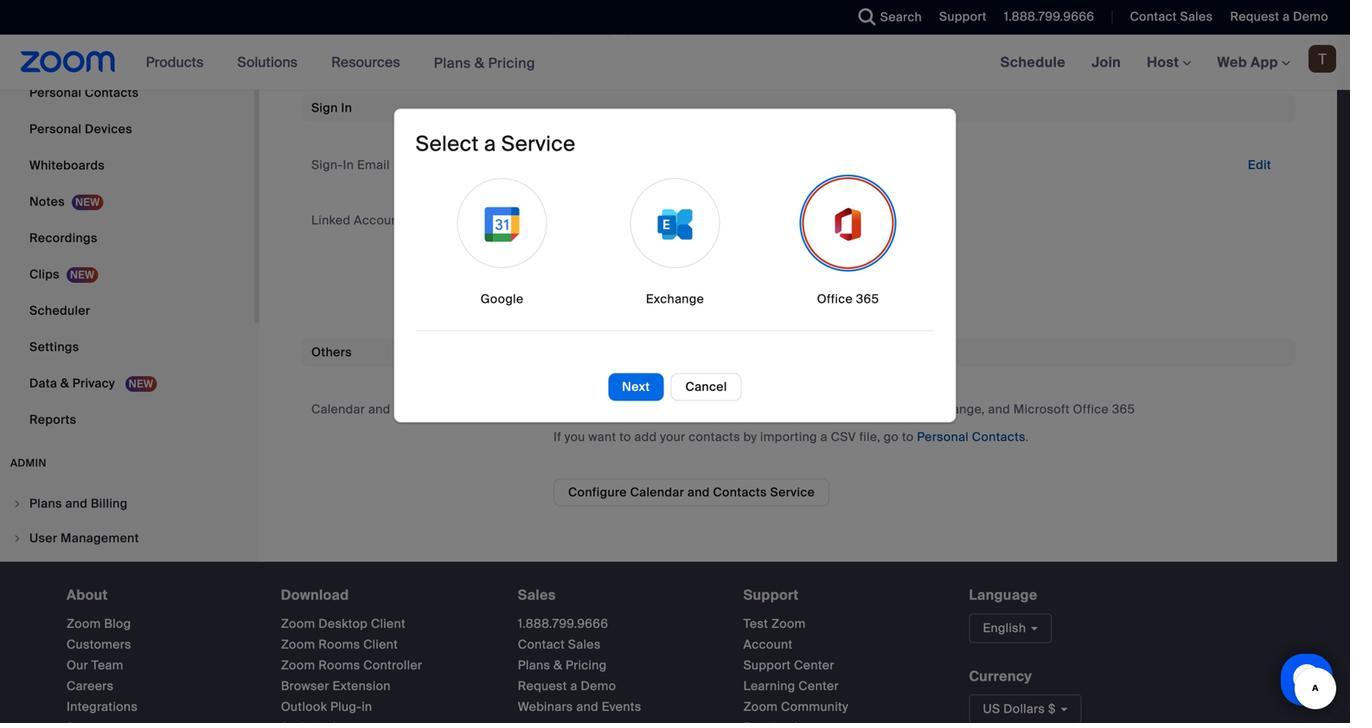 Task type: describe. For each thing, give the bounding box(es) containing it.
community
[[781, 699, 848, 715]]

events
[[602, 699, 641, 715]]

plug-
[[330, 699, 362, 715]]

service exchange image
[[658, 207, 692, 242]]

from
[[630, 268, 660, 284]]

us
[[983, 701, 1000, 717]]

data & privacy
[[29, 376, 118, 392]]

side navigation navigation
[[0, 0, 259, 723]]

devices inside personal devices link
[[85, 121, 132, 137]]

& for plans
[[475, 54, 485, 72]]

settings
[[29, 339, 79, 355]]

all
[[664, 268, 679, 284]]

team
[[91, 657, 124, 673]]

english button
[[969, 614, 1052, 643]]

0 vertical spatial client
[[371, 616, 406, 632]]

contacts down exchange,
[[972, 429, 1026, 445]]

request inside 1.888.799.9666 contact sales plans & pricing request a demo webinars and events
[[518, 678, 567, 694]]

services:
[[703, 402, 756, 418]]

go
[[884, 429, 899, 445]]

service inside button
[[770, 485, 815, 501]]

integration
[[451, 402, 515, 418]]

1 vertical spatial sales
[[518, 586, 556, 604]]

support
[[575, 402, 621, 418]]

sign me out from all devices button
[[540, 263, 743, 290]]

linked accounts
[[311, 212, 410, 228]]

select a service
[[416, 131, 576, 157]]

settings link
[[0, 330, 254, 365]]

blog
[[104, 616, 131, 632]]

0 vertical spatial center
[[794, 657, 834, 673]]

webinars and events link
[[518, 699, 641, 715]]

data & privacy link
[[0, 367, 254, 401]]

zoom community link
[[744, 699, 848, 715]]

extension
[[333, 678, 391, 694]]

our
[[67, 657, 88, 673]]

contacts inside configure calendar and contacts service button
[[713, 485, 767, 501]]

exchange,
[[924, 402, 985, 418]]

pricing inside 1.888.799.9666 contact sales plans & pricing request a demo webinars and events
[[566, 657, 607, 673]]

calendar and contacts integration
[[311, 402, 515, 418]]

exchange
[[646, 291, 704, 307]]

configure calendar and contacts service
[[568, 485, 815, 501]]

1.888.799.9666 link
[[518, 616, 608, 632]]

2 vertical spatial personal
[[917, 429, 969, 445]]

personal devices link
[[0, 112, 254, 147]]

privacy
[[72, 376, 115, 392]]

notes
[[29, 194, 65, 210]]

1.888.799.9666 for 1.888.799.9666
[[1004, 9, 1095, 25]]

contact sales
[[1130, 9, 1213, 25]]

request a demo
[[1230, 9, 1329, 25]]

out
[[605, 268, 626, 284]]

select a service dialog
[[394, 108, 956, 423]]

admin
[[10, 456, 47, 470]]

linked
[[311, 212, 351, 228]]

about link
[[67, 586, 108, 604]]

contacts left integration
[[394, 402, 447, 418]]

in for sign
[[341, 100, 352, 116]]

configure calendar and contacts service button
[[554, 479, 830, 507]]

schedule link
[[988, 35, 1079, 90]]

account link
[[744, 636, 793, 652]]

1.888.799.9666 contact sales plans & pricing request a demo webinars and events
[[518, 616, 641, 715]]

.
[[1026, 429, 1029, 445]]

add
[[634, 429, 657, 445]]

pricing inside "product information" navigation
[[488, 54, 535, 72]]

enabled
[[744, 24, 792, 40]]

browser
[[281, 678, 329, 694]]

dollars
[[1004, 701, 1045, 717]]

customers link
[[67, 636, 131, 652]]

service google image
[[485, 207, 519, 242]]

1 vertical spatial center
[[799, 678, 839, 694]]

service inside dialog
[[501, 131, 576, 157]]

zoom desktop client zoom rooms client zoom rooms controller browser extension outlook plug-in
[[281, 616, 422, 715]]

phone link
[[0, 40, 254, 74]]

0 vertical spatial demo
[[1293, 9, 1329, 25]]

calendar inside button
[[630, 485, 684, 501]]

support inside test zoom account support center learning center zoom community
[[744, 657, 791, 673]]

support center link
[[744, 657, 834, 673]]

integrations
[[67, 699, 138, 715]]

careers link
[[67, 678, 114, 694]]

following
[[647, 402, 699, 418]]

sign-
[[311, 157, 343, 173]]

sign me out from all devices
[[554, 268, 729, 284]]

0 vertical spatial support
[[939, 9, 987, 25]]

demo inside 1.888.799.9666 contact sales plans & pricing request a demo webinars and events
[[581, 678, 616, 694]]

google inside "select a service" dialog
[[481, 291, 524, 307]]

product information navigation
[[133, 35, 548, 91]]

data
[[29, 376, 57, 392]]

zoom logo image
[[21, 51, 116, 73]]

zoom blog link
[[67, 616, 131, 632]]

if
[[554, 429, 561, 445]]

test zoom account support center learning center zoom community
[[744, 616, 848, 715]]

test
[[744, 616, 768, 632]]

meetings navigation
[[988, 35, 1350, 91]]

in
[[362, 699, 372, 715]]

plans inside 1.888.799.9666 contact sales plans & pricing request a demo webinars and events
[[518, 657, 550, 673]]

office 365
[[817, 291, 879, 307]]

2 to from the left
[[902, 429, 914, 445]]

edit
[[1248, 157, 1271, 173]]

personal contacts link inside "side navigation" navigation
[[0, 76, 254, 110]]

want
[[589, 429, 616, 445]]

contact sales link down the 1.888.799.9666 link
[[518, 636, 601, 652]]

contact inside 1.888.799.9666 contact sales plans & pricing request a demo webinars and events
[[518, 636, 565, 652]]

careers
[[67, 678, 114, 694]]

zoom blog customers our team careers integrations
[[67, 616, 138, 715]]

sign in
[[311, 100, 352, 116]]

cancel button
[[671, 373, 742, 401]]

outlook
[[281, 699, 327, 715]]

zoom rooms client link
[[281, 636, 398, 652]]

1 vertical spatial office
[[1073, 402, 1109, 418]]

$
[[1048, 701, 1056, 717]]

office inside option group
[[817, 291, 853, 307]]

and inside 1.888.799.9666 contact sales plans & pricing request a demo webinars and events
[[576, 699, 599, 715]]

next
[[622, 379, 650, 395]]

sign for sign in
[[311, 100, 338, 116]]



Task type: locate. For each thing, give the bounding box(es) containing it.
1 vertical spatial personal
[[29, 121, 82, 137]]

contacts down by
[[713, 485, 767, 501]]

devices up whiteboards link
[[85, 121, 132, 137]]

0 vertical spatial pricing
[[488, 54, 535, 72]]

1 rooms from the top
[[319, 636, 360, 652]]

0 vertical spatial plans
[[434, 54, 471, 72]]

contact down the 1.888.799.9666 link
[[518, 636, 565, 652]]

sign for sign me out from all devices
[[554, 268, 580, 284]]

1 vertical spatial in
[[343, 157, 354, 173]]

browser extension link
[[281, 678, 391, 694]]

1 to from the left
[[619, 429, 631, 445]]

we support the following services: google calendar, microsoft exchange, and microsoft office 365
[[554, 402, 1135, 418]]

1 vertical spatial personal contacts link
[[917, 429, 1026, 445]]

365 inside "select a service" dialog
[[856, 291, 879, 307]]

0 horizontal spatial 1.888.799.9666
[[518, 616, 608, 632]]

option group
[[416, 175, 935, 313]]

2 horizontal spatial sales
[[1180, 9, 1213, 25]]

& inside "product information" navigation
[[475, 54, 485, 72]]

1 vertical spatial demo
[[581, 678, 616, 694]]

service
[[501, 131, 576, 157], [770, 485, 815, 501]]

request
[[1230, 9, 1280, 25], [518, 678, 567, 694]]

0 horizontal spatial personal contacts link
[[0, 76, 254, 110]]

1 horizontal spatial devices
[[682, 268, 729, 284]]

0 horizontal spatial sign
[[311, 100, 338, 116]]

and
[[368, 402, 391, 418], [988, 402, 1010, 418], [688, 485, 710, 501], [576, 699, 599, 715]]

reports
[[29, 412, 76, 428]]

webinars
[[518, 699, 573, 715]]

1 horizontal spatial &
[[475, 54, 485, 72]]

option group inside "select a service" dialog
[[416, 175, 935, 313]]

0 vertical spatial clips
[[591, 24, 622, 40]]

0 horizontal spatial 365
[[856, 291, 879, 307]]

1 vertical spatial rooms
[[319, 657, 360, 673]]

accounts
[[354, 212, 410, 228]]

pricing up select a service at the left top of page
[[488, 54, 535, 72]]

and inside configure calendar and contacts service button
[[688, 485, 710, 501]]

2 microsoft from the left
[[1014, 402, 1070, 418]]

others
[[311, 344, 352, 360]]

phone
[[29, 49, 67, 65]]

scheduler link
[[0, 294, 254, 328]]

1 horizontal spatial personal contacts link
[[917, 429, 1026, 445]]

google up importing
[[759, 402, 802, 418]]

plans
[[434, 54, 471, 72], [518, 657, 550, 673]]

to left add
[[619, 429, 631, 445]]

0 vertical spatial in
[[341, 100, 352, 116]]

request up the webinars
[[518, 678, 567, 694]]

0 vertical spatial calendar
[[311, 402, 365, 418]]

a
[[1283, 9, 1290, 25], [484, 131, 496, 157], [821, 429, 828, 445], [570, 678, 578, 694]]

banner
[[0, 35, 1350, 91]]

1 horizontal spatial 1.888.799.9666
[[1004, 9, 1095, 25]]

integrations link
[[67, 699, 138, 715]]

plans inside "product information" navigation
[[434, 54, 471, 72]]

in left email
[[343, 157, 354, 173]]

sign left me
[[554, 268, 580, 284]]

calendar
[[311, 402, 365, 418], [630, 485, 684, 501]]

calendar,
[[805, 402, 861, 418]]

account
[[744, 636, 793, 652]]

1 horizontal spatial service
[[770, 485, 815, 501]]

personal contacts link up personal devices link
[[0, 76, 254, 110]]

0 vertical spatial sign
[[311, 100, 338, 116]]

personal contacts
[[29, 85, 139, 101]]

1 microsoft from the left
[[864, 402, 920, 418]]

in
[[341, 100, 352, 116], [343, 157, 354, 173]]

desktop
[[319, 616, 368, 632]]

1 horizontal spatial request
[[1230, 9, 1280, 25]]

1.888.799.9666 down sales link
[[518, 616, 608, 632]]

1 horizontal spatial plans
[[518, 657, 550, 673]]

personal for personal devices
[[29, 121, 82, 137]]

calendar down add
[[630, 485, 684, 501]]

1 horizontal spatial pricing
[[566, 657, 607, 673]]

& inside 'personal menu' menu
[[60, 376, 69, 392]]

1 horizontal spatial demo
[[1293, 9, 1329, 25]]

contacts
[[689, 429, 740, 445]]

option group containing google
[[416, 175, 935, 313]]

csv
[[831, 429, 856, 445]]

personal inside "link"
[[29, 85, 82, 101]]

the
[[624, 402, 644, 418]]

1 vertical spatial 365
[[1112, 402, 1135, 418]]

1 vertical spatial sign
[[554, 268, 580, 284]]

configure
[[568, 485, 627, 501]]

you
[[565, 429, 585, 445]]

& up select a service at the left top of page
[[475, 54, 485, 72]]

contacts down phone link
[[85, 85, 139, 101]]

2 rooms from the top
[[319, 657, 360, 673]]

contacts
[[85, 85, 139, 101], [394, 402, 447, 418], [972, 429, 1026, 445], [713, 485, 767, 501]]

personal contacts link down exchange,
[[917, 429, 1026, 445]]

personal down exchange,
[[917, 429, 969, 445]]

contact sales link up meetings navigation
[[1130, 9, 1213, 25]]

zoom clips basic
[[554, 24, 658, 40]]

support
[[939, 9, 987, 25], [744, 586, 799, 604], [744, 657, 791, 673]]

2 vertical spatial sales
[[568, 636, 601, 652]]

0 horizontal spatial sales
[[518, 586, 556, 604]]

pricing up the webinars and events link at bottom
[[566, 657, 607, 673]]

0 horizontal spatial pricing
[[488, 54, 535, 72]]

sales down the 1.888.799.9666 link
[[568, 636, 601, 652]]

zoom rooms controller link
[[281, 657, 422, 673]]

& right the data on the bottom left
[[60, 376, 69, 392]]

notes link
[[0, 185, 254, 219]]

& for data
[[60, 376, 69, 392]]

1 vertical spatial google
[[759, 402, 802, 418]]

admin menu menu
[[0, 488, 254, 723]]

1.888.799.9666 up "schedule"
[[1004, 9, 1095, 25]]

sign inside sign me out from all devices button
[[554, 268, 580, 284]]

clips left basic
[[591, 24, 622, 40]]

request right the contact sales
[[1230, 9, 1280, 25]]

1 horizontal spatial clips
[[591, 24, 622, 40]]

0 horizontal spatial calendar
[[311, 402, 365, 418]]

0 horizontal spatial request
[[518, 678, 567, 694]]

recordings link
[[0, 221, 254, 256]]

email
[[357, 157, 390, 173]]

&
[[475, 54, 485, 72], [60, 376, 69, 392], [554, 657, 562, 673]]

customers
[[67, 636, 131, 652]]

rooms down desktop
[[319, 636, 360, 652]]

basic
[[625, 24, 658, 40]]

schedule
[[1000, 53, 1066, 71]]

english
[[983, 620, 1026, 636]]

1 horizontal spatial google
[[759, 402, 802, 418]]

1 vertical spatial service
[[770, 485, 815, 501]]

sales
[[1180, 9, 1213, 25], [518, 586, 556, 604], [568, 636, 601, 652]]

2 vertical spatial support
[[744, 657, 791, 673]]

select a service heading
[[416, 131, 576, 157]]

1 vertical spatial support
[[744, 586, 799, 604]]

demo
[[1293, 9, 1329, 25], [581, 678, 616, 694]]

learning
[[744, 678, 795, 694]]

1 vertical spatial client
[[363, 636, 398, 652]]

cancel
[[685, 379, 727, 395]]

1.888.799.9666 for 1.888.799.9666 contact sales plans & pricing request a demo webinars and events
[[518, 616, 608, 632]]

sales link
[[518, 586, 556, 604]]

1 vertical spatial pricing
[[566, 657, 607, 673]]

1 horizontal spatial calendar
[[630, 485, 684, 501]]

sales inside 1.888.799.9666 contact sales plans & pricing request a demo webinars and events
[[568, 636, 601, 652]]

download
[[281, 586, 349, 604]]

1 horizontal spatial sign
[[554, 268, 580, 284]]

to
[[619, 429, 631, 445], [902, 429, 914, 445]]

plans up select
[[434, 54, 471, 72]]

microsoft up go
[[864, 402, 920, 418]]

1 vertical spatial contact
[[518, 636, 565, 652]]

sales up meetings navigation
[[1180, 9, 1213, 25]]

1 horizontal spatial office
[[1073, 402, 1109, 418]]

1 horizontal spatial microsoft
[[1014, 402, 1070, 418]]

to right go
[[902, 429, 914, 445]]

0 vertical spatial request
[[1230, 9, 1280, 25]]

0 vertical spatial &
[[475, 54, 485, 72]]

0 vertical spatial personal contacts link
[[0, 76, 254, 110]]

a inside dialog
[[484, 131, 496, 157]]

0 vertical spatial 365
[[856, 291, 879, 307]]

personal down zoom logo
[[29, 85, 82, 101]]

join link
[[1079, 35, 1134, 90]]

0 vertical spatial sales
[[1180, 9, 1213, 25]]

language
[[969, 586, 1038, 604]]

controller
[[363, 657, 422, 673]]

personal contacts link
[[0, 76, 254, 110], [917, 429, 1026, 445]]

client
[[371, 616, 406, 632], [363, 636, 398, 652]]

& down the 1.888.799.9666 link
[[554, 657, 562, 673]]

0 horizontal spatial &
[[60, 376, 69, 392]]

0 vertical spatial rooms
[[319, 636, 360, 652]]

contacts inside 'personal menu' menu
[[85, 85, 139, 101]]

0 vertical spatial service
[[501, 131, 576, 157]]

0 horizontal spatial google
[[481, 291, 524, 307]]

contact
[[1130, 9, 1177, 25], [518, 636, 565, 652]]

join
[[1092, 53, 1121, 71]]

1 vertical spatial clips
[[29, 267, 60, 283]]

download link
[[281, 586, 349, 604]]

0 horizontal spatial to
[[619, 429, 631, 445]]

1 horizontal spatial contact
[[1130, 9, 1177, 25]]

test zoom link
[[744, 616, 806, 632]]

0 horizontal spatial office
[[817, 291, 853, 307]]

1 vertical spatial calendar
[[630, 485, 684, 501]]

microsoft up .
[[1014, 402, 1070, 418]]

rooms down zoom rooms client 'link'
[[319, 657, 360, 673]]

a inside 1.888.799.9666 contact sales plans & pricing request a demo webinars and events
[[570, 678, 578, 694]]

service office 365 image
[[831, 207, 865, 242]]

personal
[[29, 85, 82, 101], [29, 121, 82, 137], [917, 429, 969, 445]]

0 horizontal spatial devices
[[85, 121, 132, 137]]

0 vertical spatial google
[[481, 291, 524, 307]]

microsoft
[[864, 402, 920, 418], [1014, 402, 1070, 418]]

file,
[[859, 429, 881, 445]]

0 vertical spatial 1.888.799.9666
[[1004, 9, 1095, 25]]

in for sign-
[[343, 157, 354, 173]]

devices right all
[[682, 268, 729, 284]]

personal menu menu
[[0, 0, 254, 439]]

clips inside 'link'
[[29, 267, 60, 283]]

clips up scheduler
[[29, 267, 60, 283]]

rooms
[[319, 636, 360, 652], [319, 657, 360, 673]]

currency
[[969, 667, 1032, 685]]

sign-in email
[[311, 157, 390, 173]]

zoom inside zoom blog customers our team careers integrations
[[67, 616, 101, 632]]

0 vertical spatial contact
[[1130, 9, 1177, 25]]

center up learning center link
[[794, 657, 834, 673]]

sales up the 1.888.799.9666 link
[[518, 586, 556, 604]]

1 vertical spatial plans
[[518, 657, 550, 673]]

0 horizontal spatial service
[[501, 131, 576, 157]]

personal up whiteboards at top left
[[29, 121, 82, 137]]

1 horizontal spatial sales
[[568, 636, 601, 652]]

sign down "product information" navigation
[[311, 100, 338, 116]]

devices inside sign me out from all devices button
[[682, 268, 729, 284]]

0 vertical spatial devices
[[85, 121, 132, 137]]

0 horizontal spatial demo
[[581, 678, 616, 694]]

contact up meetings navigation
[[1130, 9, 1177, 25]]

365
[[856, 291, 879, 307], [1112, 402, 1135, 418]]

1 vertical spatial 1.888.799.9666
[[518, 616, 608, 632]]

0 horizontal spatial clips
[[29, 267, 60, 283]]

google down service google icon
[[481, 291, 524, 307]]

select
[[416, 131, 479, 157]]

center up community
[[799, 678, 839, 694]]

0 horizontal spatial plans
[[434, 54, 471, 72]]

1 vertical spatial request
[[518, 678, 567, 694]]

banner containing schedule
[[0, 35, 1350, 91]]

in down "product information" navigation
[[341, 100, 352, 116]]

& inside 1.888.799.9666 contact sales plans & pricing request a demo webinars and events
[[554, 657, 562, 673]]

1 vertical spatial devices
[[682, 268, 729, 284]]

clips link
[[0, 258, 254, 292]]

personal devices
[[29, 121, 132, 137]]

contact sales link up join
[[1117, 0, 1217, 35]]

0 vertical spatial office
[[817, 291, 853, 307]]

me
[[583, 268, 602, 284]]

0 horizontal spatial microsoft
[[864, 402, 920, 418]]

calendar down others in the left of the page
[[311, 402, 365, 418]]

devices
[[85, 121, 132, 137], [682, 268, 729, 284]]

2 vertical spatial &
[[554, 657, 562, 673]]

2 horizontal spatial &
[[554, 657, 562, 673]]

0 horizontal spatial contact
[[518, 636, 565, 652]]

plans up the webinars
[[518, 657, 550, 673]]

reports link
[[0, 403, 254, 437]]

zoom desktop client link
[[281, 616, 406, 632]]

by
[[744, 429, 757, 445]]

1 horizontal spatial 365
[[1112, 402, 1135, 418]]

1.888.799.9666 inside 1.888.799.9666 contact sales plans & pricing request a demo webinars and events
[[518, 616, 608, 632]]

whiteboards
[[29, 158, 105, 174]]

personal for personal contacts
[[29, 85, 82, 101]]

1 vertical spatial &
[[60, 376, 69, 392]]

1 horizontal spatial to
[[902, 429, 914, 445]]

0 vertical spatial personal
[[29, 85, 82, 101]]

us dollars $ button
[[969, 694, 1082, 723]]



Task type: vqa. For each thing, say whether or not it's contained in the screenshot.
RIGHT icon
no



